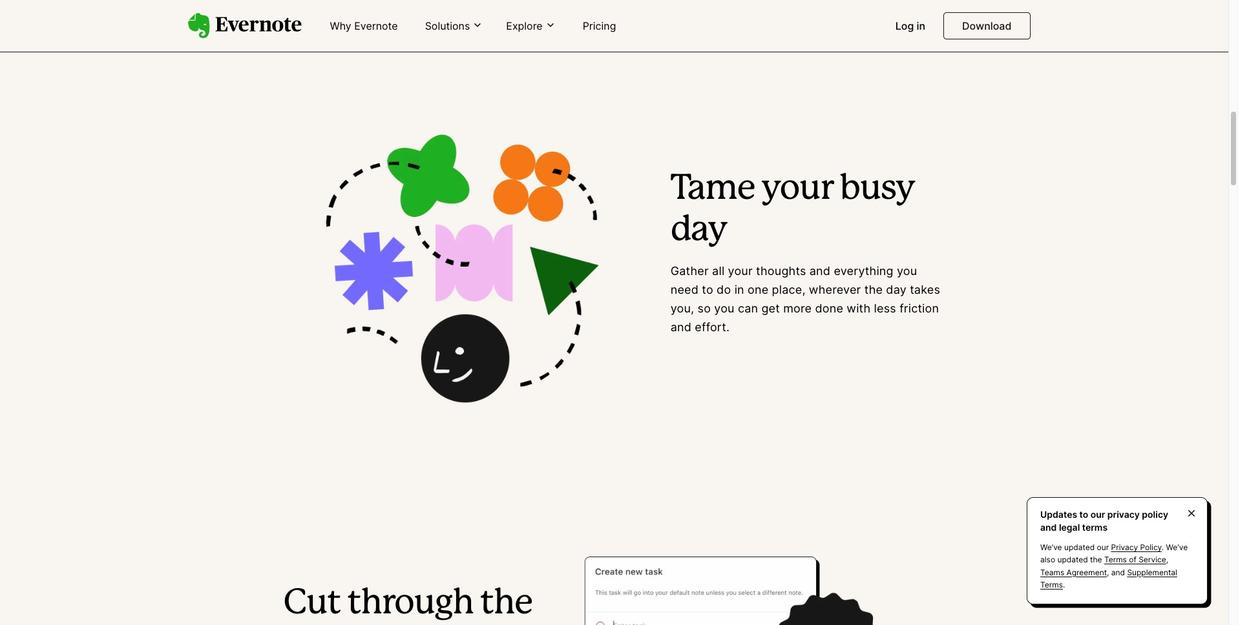Task type: vqa. For each thing, say whether or not it's contained in the screenshot.
left you
yes



Task type: describe. For each thing, give the bounding box(es) containing it.
widgets hero screen image
[[188, 0, 1041, 27]]

get
[[761, 302, 780, 315]]

evernote
[[354, 19, 398, 32]]

do
[[717, 283, 731, 297]]

evernote logo image
[[188, 13, 301, 39]]

in inside the gather all your thoughts and everything you need to do in one place, wherever the day takes you, so you can get more done with less friction and effort.
[[734, 283, 744, 297]]

policy
[[1142, 509, 1168, 520]]

explore button
[[502, 19, 559, 33]]

we've inside . we've also updated the
[[1166, 543, 1188, 553]]

teams
[[1040, 568, 1064, 577]]

our for privacy
[[1097, 543, 1109, 553]]

the inside the gather all your thoughts and everything you need to do in one place, wherever the day takes you, so you can get more done with less friction and effort.
[[864, 283, 883, 297]]

tame
[[671, 173, 755, 205]]

through
[[347, 588, 473, 620]]

gather all your thoughts and everything you need to do in one place, wherever the day takes you, so you can get more done with less friction and effort.
[[671, 264, 940, 334]]

updates to our privacy policy and legal terms
[[1040, 509, 1168, 533]]

cut through the
[[283, 588, 532, 625]]

all
[[712, 264, 725, 278]]

supplemental terms link
[[1040, 568, 1177, 590]]

0 horizontal spatial ,
[[1107, 568, 1109, 577]]

effort.
[[695, 320, 730, 334]]

log
[[895, 19, 914, 32]]

less
[[874, 302, 896, 315]]

and up wherever
[[809, 264, 830, 278]]

download link
[[943, 12, 1030, 39]]

supplemental terms
[[1040, 568, 1177, 590]]

to inside the gather all your thoughts and everything you need to do in one place, wherever the day takes you, so you can get more done with less friction and effort.
[[702, 283, 713, 297]]

gather
[[671, 264, 709, 278]]

and inside updates to our privacy policy and legal terms
[[1040, 522, 1057, 533]]

need
[[671, 283, 699, 297]]

1 horizontal spatial ,
[[1166, 555, 1168, 565]]

supplemental
[[1127, 568, 1177, 577]]

privacy
[[1107, 509, 1140, 520]]

wherever
[[809, 283, 861, 297]]

updates
[[1040, 509, 1077, 520]]

why
[[330, 19, 351, 32]]

. for . we've also updated the
[[1162, 543, 1164, 553]]

solutions button
[[421, 19, 487, 33]]

1 we've from the left
[[1040, 543, 1062, 553]]

solutions
[[425, 19, 470, 32]]

and down you,
[[671, 320, 691, 334]]

and inside terms of service , teams agreement , and
[[1111, 568, 1125, 577]]

privacy policy link
[[1111, 543, 1162, 553]]

mind-org illustration image
[[283, 105, 647, 426]]

we've updated our privacy policy
[[1040, 543, 1162, 553]]

1 vertical spatial you
[[714, 302, 735, 315]]



Task type: locate. For each thing, give the bounding box(es) containing it.
more
[[783, 302, 812, 315]]

download
[[962, 19, 1012, 32]]

your inside the gather all your thoughts and everything you need to do in one place, wherever the day takes you, so you can get more done with less friction and effort.
[[728, 264, 753, 278]]

0 vertical spatial .
[[1162, 543, 1164, 553]]

teams agreement link
[[1040, 568, 1107, 577]]

why evernote
[[330, 19, 398, 32]]

0 vertical spatial updated
[[1064, 543, 1095, 553]]

1 vertical spatial .
[[1063, 580, 1065, 590]]

pricing
[[583, 19, 616, 32]]

1 horizontal spatial you
[[897, 264, 917, 278]]

policy
[[1140, 543, 1162, 553]]

day up gather
[[671, 215, 727, 247]]

terms of service link
[[1104, 555, 1166, 565]]

pricing link
[[575, 14, 624, 39]]

our inside updates to our privacy policy and legal terms
[[1091, 509, 1105, 520]]

1 vertical spatial the
[[1090, 555, 1102, 565]]

terms of service , teams agreement , and
[[1040, 555, 1168, 577]]

everything
[[834, 264, 893, 278]]

explore
[[506, 19, 543, 32]]

1 horizontal spatial day
[[886, 283, 906, 297]]

the inside cut through the
[[480, 588, 532, 620]]

we've right policy
[[1166, 543, 1188, 553]]

1 vertical spatial ,
[[1107, 568, 1109, 577]]

0 vertical spatial day
[[671, 215, 727, 247]]

updated down "legal"
[[1064, 543, 1095, 553]]

. up 'service'
[[1162, 543, 1164, 553]]

of
[[1129, 555, 1136, 565]]

1 vertical spatial terms
[[1040, 580, 1063, 590]]

why evernote link
[[322, 14, 406, 39]]

and down . we've also updated the
[[1111, 568, 1125, 577]]

. we've also updated the
[[1040, 543, 1188, 565]]

done
[[815, 302, 843, 315]]

with
[[847, 302, 871, 315]]

to left do
[[702, 283, 713, 297]]

you up takes
[[897, 264, 917, 278]]

also
[[1040, 555, 1055, 565]]

in
[[917, 19, 925, 32], [734, 283, 744, 297]]

1 horizontal spatial your
[[761, 173, 833, 205]]

. inside . we've also updated the
[[1162, 543, 1164, 553]]

can
[[738, 302, 758, 315]]

you down do
[[714, 302, 735, 315]]

privacy
[[1111, 543, 1138, 553]]

1 horizontal spatial we've
[[1166, 543, 1188, 553]]

day inside tame your busy day
[[671, 215, 727, 247]]

1 vertical spatial to
[[1079, 509, 1088, 520]]

0 horizontal spatial terms
[[1040, 580, 1063, 590]]

we've up also
[[1040, 543, 1062, 553]]

day inside the gather all your thoughts and everything you need to do in one place, wherever the day takes you, so you can get more done with less friction and effort.
[[886, 283, 906, 297]]

0 vertical spatial in
[[917, 19, 925, 32]]

1 horizontal spatial the
[[864, 283, 883, 297]]

you
[[897, 264, 917, 278], [714, 302, 735, 315]]

0 vertical spatial you
[[897, 264, 917, 278]]

you,
[[671, 302, 694, 315]]

log in
[[895, 19, 925, 32]]

0 horizontal spatial you
[[714, 302, 735, 315]]

and
[[809, 264, 830, 278], [671, 320, 691, 334], [1040, 522, 1057, 533], [1111, 568, 1125, 577]]

terms
[[1082, 522, 1108, 533]]

service
[[1139, 555, 1166, 565]]

our up terms of service , teams agreement , and
[[1097, 543, 1109, 553]]

. down "teams agreement" link
[[1063, 580, 1065, 590]]

day up the less
[[886, 283, 906, 297]]

the
[[864, 283, 883, 297], [1090, 555, 1102, 565], [480, 588, 532, 620]]

2 horizontal spatial the
[[1090, 555, 1102, 565]]

we've
[[1040, 543, 1062, 553], [1166, 543, 1188, 553]]

0 vertical spatial ,
[[1166, 555, 1168, 565]]

our up terms
[[1091, 509, 1105, 520]]

terms inside terms of service , teams agreement , and
[[1104, 555, 1127, 565]]

to up terms
[[1079, 509, 1088, 520]]

0 vertical spatial your
[[761, 173, 833, 205]]

0 vertical spatial to
[[702, 283, 713, 297]]

0 horizontal spatial the
[[480, 588, 532, 620]]

log in link
[[888, 14, 933, 39]]

0 horizontal spatial we've
[[1040, 543, 1062, 553]]

0 vertical spatial our
[[1091, 509, 1105, 520]]

updated up "teams agreement" link
[[1057, 555, 1088, 565]]

0 horizontal spatial to
[[702, 283, 713, 297]]

legal
[[1059, 522, 1080, 533]]

0 horizontal spatial your
[[728, 264, 753, 278]]

to
[[702, 283, 713, 297], [1079, 509, 1088, 520]]

terms down privacy
[[1104, 555, 1127, 565]]

.
[[1162, 543, 1164, 553], [1063, 580, 1065, 590]]

, down . we've also updated the
[[1107, 568, 1109, 577]]

in right do
[[734, 283, 744, 297]]

our for privacy
[[1091, 509, 1105, 520]]

agreement
[[1067, 568, 1107, 577]]

0 vertical spatial the
[[864, 283, 883, 297]]

busy
[[840, 173, 914, 205]]

cut
[[283, 588, 340, 620]]

to inside updates to our privacy policy and legal terms
[[1079, 509, 1088, 520]]

place,
[[772, 283, 806, 297]]

0 vertical spatial terms
[[1104, 555, 1127, 565]]

our
[[1091, 509, 1105, 520], [1097, 543, 1109, 553]]

2 vertical spatial the
[[480, 588, 532, 620]]

1 horizontal spatial .
[[1162, 543, 1164, 553]]

terms down teams
[[1040, 580, 1063, 590]]

0 horizontal spatial .
[[1063, 580, 1065, 590]]

one
[[748, 283, 769, 297]]

your
[[761, 173, 833, 205], [728, 264, 753, 278]]

1 vertical spatial our
[[1097, 543, 1109, 553]]

terms
[[1104, 555, 1127, 565], [1040, 580, 1063, 590]]

1 vertical spatial updated
[[1057, 555, 1088, 565]]

. for .
[[1063, 580, 1065, 590]]

, up the supplemental
[[1166, 555, 1168, 565]]

friction
[[900, 302, 939, 315]]

in right "log"
[[917, 19, 925, 32]]

and down updates
[[1040, 522, 1057, 533]]

thoughts
[[756, 264, 806, 278]]

1 horizontal spatial terms
[[1104, 555, 1127, 565]]

1 horizontal spatial to
[[1079, 509, 1088, 520]]

tame your busy day
[[671, 173, 914, 247]]

0 horizontal spatial day
[[671, 215, 727, 247]]

updated
[[1064, 543, 1095, 553], [1057, 555, 1088, 565]]

1 vertical spatial your
[[728, 264, 753, 278]]

so
[[698, 302, 711, 315]]

your inside tame your busy day
[[761, 173, 833, 205]]

terms inside supplemental terms
[[1040, 580, 1063, 590]]

the inside . we've also updated the
[[1090, 555, 1102, 565]]

1 horizontal spatial in
[[917, 19, 925, 32]]

takes
[[910, 283, 940, 297]]

updated inside . we've also updated the
[[1057, 555, 1088, 565]]

day
[[671, 215, 727, 247], [886, 283, 906, 297]]

,
[[1166, 555, 1168, 565], [1107, 568, 1109, 577]]

0 horizontal spatial in
[[734, 283, 744, 297]]

1 vertical spatial in
[[734, 283, 744, 297]]

1 vertical spatial day
[[886, 283, 906, 297]]

2 we've from the left
[[1166, 543, 1188, 553]]

tasks screen image
[[581, 529, 945, 625]]



